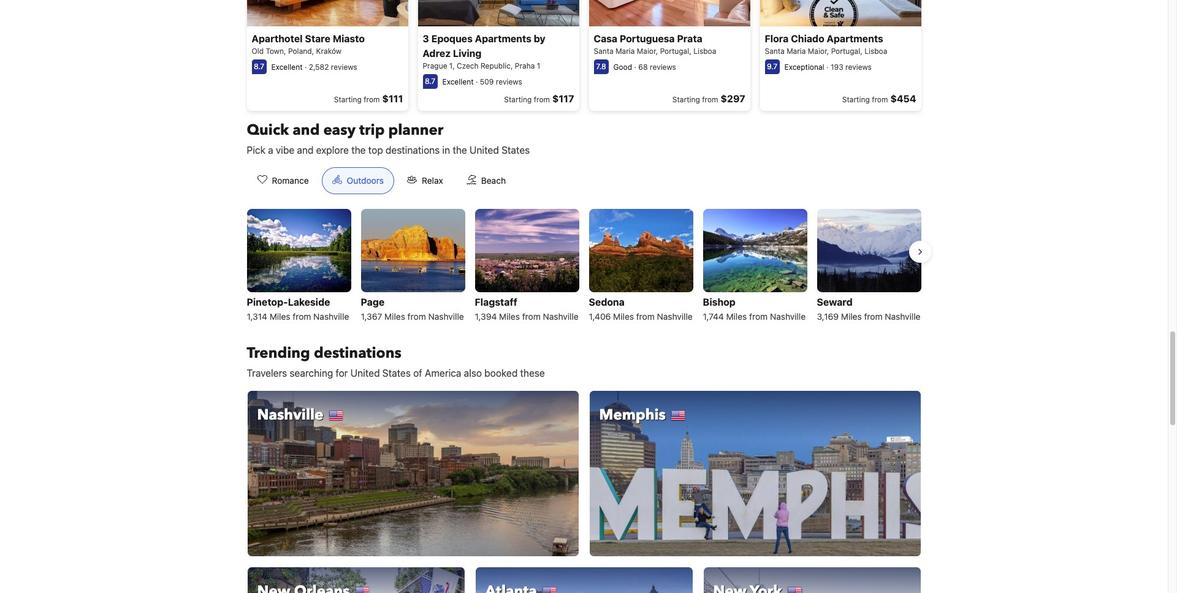 Task type: vqa. For each thing, say whether or not it's contained in the screenshot.


Task type: locate. For each thing, give the bounding box(es) containing it.
santa for flora chiado apartments
[[765, 46, 785, 56]]

planner
[[388, 120, 444, 140]]

states up beach
[[502, 145, 530, 156]]

1
[[537, 61, 540, 70]]

1 horizontal spatial portugal,
[[831, 46, 863, 56]]

destinations down planner
[[386, 145, 440, 156]]

united right for
[[351, 368, 380, 379]]

adrez
[[423, 48, 451, 59]]

1 horizontal spatial lisboa
[[865, 46, 888, 56]]

portugal, inside flora chiado apartments santa maria maior, portugal, lisboa
[[831, 46, 863, 56]]

lisboa for prata
[[694, 46, 716, 56]]

8.7 down old
[[254, 62, 264, 71]]

states
[[502, 145, 530, 156], [383, 368, 411, 379]]

lisboa inside flora chiado apartments santa maria maior, portugal, lisboa
[[865, 46, 888, 56]]

maior,
[[637, 46, 658, 56], [808, 46, 829, 56]]

good element
[[614, 62, 632, 72]]

starting from $111
[[334, 93, 403, 104]]

maior, inside flora chiado apartments santa maria maior, portugal, lisboa
[[808, 46, 829, 56]]

maria for chiado
[[787, 46, 806, 56]]

· left 193
[[827, 62, 829, 72]]

$111
[[382, 93, 403, 104]]

miles down flagstaff
[[499, 311, 520, 322]]

by
[[534, 33, 546, 44]]

explore
[[316, 145, 349, 156]]

miles inside bishop 1,744 miles from nashville
[[726, 311, 747, 322]]

from right 1,367
[[408, 311, 426, 322]]

1 vertical spatial excellent element
[[442, 77, 474, 86]]

from right 3,169
[[864, 311, 883, 322]]

travelers
[[247, 368, 287, 379]]

portugal, inside casa portuguesa prata santa maria maior, portugal, lisboa
[[660, 46, 692, 56]]

0 horizontal spatial apartments
[[475, 33, 532, 44]]

exceptional element
[[785, 62, 825, 72]]

the
[[351, 145, 366, 156], [453, 145, 467, 156]]

from inside starting from $297
[[702, 95, 718, 104]]

living
[[453, 48, 482, 59]]

starting
[[334, 95, 362, 104], [504, 95, 532, 104], [673, 95, 700, 104], [842, 95, 870, 104]]

2 apartments from the left
[[827, 33, 884, 44]]

maria up good
[[616, 46, 635, 56]]

1,744
[[703, 311, 724, 322]]

nashville inside sedona 1,406 miles from nashville
[[657, 311, 693, 322]]

8.7 element down old
[[252, 59, 266, 74]]

2 maria from the left
[[787, 46, 806, 56]]

1 vertical spatial united
[[351, 368, 380, 379]]

starting inside starting from $297
[[673, 95, 700, 104]]

509
[[480, 77, 494, 86]]

miles inside page 1,367 miles from nashville
[[385, 311, 405, 322]]

0 horizontal spatial united
[[351, 368, 380, 379]]

miles down pinetop-
[[270, 311, 290, 322]]

tab list
[[237, 167, 526, 195]]

1 maria from the left
[[616, 46, 635, 56]]

8.7
[[254, 62, 264, 71], [425, 76, 435, 86]]

santa inside flora chiado apartments santa maria maior, portugal, lisboa
[[765, 46, 785, 56]]

starting left $297
[[673, 95, 700, 104]]

portugal,
[[660, 46, 692, 56], [831, 46, 863, 56]]

starting up easy
[[334, 95, 362, 104]]

miles for page
[[385, 311, 405, 322]]

apartments for maior,
[[827, 33, 884, 44]]

miles
[[270, 311, 290, 322], [385, 311, 405, 322], [499, 311, 520, 322], [613, 311, 634, 322], [726, 311, 747, 322], [841, 311, 862, 322]]

8.7 element
[[252, 59, 266, 74], [423, 74, 438, 89]]

pinetop-
[[247, 297, 288, 308]]

flora
[[765, 33, 789, 44]]

0 vertical spatial excellent
[[271, 62, 303, 72]]

santa down casa
[[594, 46, 614, 56]]

3 starting from the left
[[673, 95, 700, 104]]

from inside starting from $117
[[534, 95, 550, 104]]

czech
[[457, 61, 479, 70]]

3 miles from the left
[[499, 311, 520, 322]]

praha
[[515, 61, 535, 70]]

nashville for seward
[[885, 311, 921, 322]]

1,367
[[361, 311, 382, 322]]

starting from $117
[[504, 93, 574, 104]]

santa
[[594, 46, 614, 56], [765, 46, 785, 56]]

maria down chiado
[[787, 46, 806, 56]]

excellent for living
[[442, 77, 474, 86]]

easy
[[323, 120, 356, 140]]

1 horizontal spatial the
[[453, 145, 467, 156]]

$454
[[891, 93, 917, 104]]

casa
[[594, 33, 618, 44]]

0 horizontal spatial santa
[[594, 46, 614, 56]]

nashville inside page 1,367 miles from nashville
[[428, 311, 464, 322]]

excellent down 1,
[[442, 77, 474, 86]]

2 santa from the left
[[765, 46, 785, 56]]

3,169
[[817, 311, 839, 322]]

maior, inside casa portuguesa prata santa maria maior, portugal, lisboa
[[637, 46, 658, 56]]

· for epoques
[[476, 77, 478, 86]]

2 portugal, from the left
[[831, 46, 863, 56]]

nashville
[[313, 311, 349, 322], [428, 311, 464, 322], [543, 311, 579, 322], [657, 311, 693, 322], [770, 311, 806, 322], [885, 311, 921, 322], [257, 405, 323, 425]]

portugal, down prata
[[660, 46, 692, 56]]

miles down bishop on the right of page
[[726, 311, 747, 322]]

1 vertical spatial excellent
[[442, 77, 474, 86]]

miles right 1,367
[[385, 311, 405, 322]]

santa for casa portuguesa prata
[[594, 46, 614, 56]]

9.7 element
[[765, 59, 780, 74]]

6 miles from the left
[[841, 311, 862, 322]]

poland,
[[288, 46, 314, 56]]

1 maior, from the left
[[637, 46, 658, 56]]

from right 1,406
[[636, 311, 655, 322]]

apartments for living
[[475, 33, 532, 44]]

apartments inside flora chiado apartments santa maria maior, portugal, lisboa
[[827, 33, 884, 44]]

reviews down republic,
[[496, 77, 522, 86]]

starting inside starting from $111
[[334, 95, 362, 104]]

0 horizontal spatial lisboa
[[694, 46, 716, 56]]

0 horizontal spatial maior,
[[637, 46, 658, 56]]

and up the vibe
[[293, 120, 320, 140]]

aparthotel
[[252, 33, 303, 44]]

1 horizontal spatial maior,
[[808, 46, 829, 56]]

1 vertical spatial 8.7
[[425, 76, 435, 86]]

lisboa
[[694, 46, 716, 56], [865, 46, 888, 56]]

reviews down kraków
[[331, 62, 357, 72]]

santa inside casa portuguesa prata santa maria maior, portugal, lisboa
[[594, 46, 614, 56]]

1 horizontal spatial maria
[[787, 46, 806, 56]]

tab list containing romance
[[237, 167, 526, 195]]

maior, down chiado
[[808, 46, 829, 56]]

1 horizontal spatial apartments
[[827, 33, 884, 44]]

0 vertical spatial excellent element
[[271, 62, 303, 72]]

from left $454
[[872, 95, 888, 104]]

1 horizontal spatial excellent
[[442, 77, 474, 86]]

· for chiado
[[827, 62, 829, 72]]

1 horizontal spatial santa
[[765, 46, 785, 56]]

destinations up for
[[314, 343, 402, 363]]

0 vertical spatial united
[[470, 145, 499, 156]]

from inside starting from $111
[[364, 95, 380, 104]]

from right 1,744
[[749, 311, 768, 322]]

excellent element down 1,
[[442, 77, 474, 86]]

lakeside
[[288, 297, 330, 308]]

193
[[831, 62, 844, 72]]

trending
[[247, 343, 310, 363]]

0 horizontal spatial the
[[351, 145, 366, 156]]

nashville inside seward 3,169 miles from nashville
[[885, 311, 921, 322]]

1 vertical spatial states
[[383, 368, 411, 379]]

1 horizontal spatial 8.7 element
[[423, 74, 438, 89]]

top
[[368, 145, 383, 156]]

excellent element for poland,
[[271, 62, 303, 72]]

reviews for epoques
[[496, 77, 522, 86]]

trending destinations travelers searching for united states of america also booked these
[[247, 343, 545, 379]]

· left 509 at top left
[[476, 77, 478, 86]]

exceptional · 193 reviews
[[785, 62, 872, 72]]

0 horizontal spatial excellent
[[271, 62, 303, 72]]

excellent element for living
[[442, 77, 474, 86]]

4 miles from the left
[[613, 311, 634, 322]]

8.7 down prague
[[425, 76, 435, 86]]

and
[[293, 120, 320, 140], [297, 145, 314, 156]]

reviews for stare
[[331, 62, 357, 72]]

starting down 193
[[842, 95, 870, 104]]

apartments up 193
[[827, 33, 884, 44]]

1 the from the left
[[351, 145, 366, 156]]

0 horizontal spatial excellent element
[[271, 62, 303, 72]]

miles inside sedona 1,406 miles from nashville
[[613, 311, 634, 322]]

3
[[423, 33, 429, 44]]

miles down seward
[[841, 311, 862, 322]]

·
[[305, 62, 307, 72], [634, 62, 637, 72], [827, 62, 829, 72], [476, 77, 478, 86]]

0 horizontal spatial 8.7
[[254, 62, 264, 71]]

excellent element
[[271, 62, 303, 72], [442, 77, 474, 86]]

lisboa inside casa portuguesa prata santa maria maior, portugal, lisboa
[[694, 46, 716, 56]]

lisboa down prata
[[694, 46, 716, 56]]

maria
[[616, 46, 635, 56], [787, 46, 806, 56]]

reviews right 193
[[846, 62, 872, 72]]

page
[[361, 297, 385, 308]]

5 miles from the left
[[726, 311, 747, 322]]

miles inside 'flagstaff 1,394 miles from nashville'
[[499, 311, 520, 322]]

beach
[[481, 175, 506, 186]]

1,406
[[589, 311, 611, 322]]

1 apartments from the left
[[475, 33, 532, 44]]

apartments inside 3 epoques apartments by adrez living prague 1, czech republic, praha 1
[[475, 33, 532, 44]]

· for portuguesa
[[634, 62, 637, 72]]

· left '2,582'
[[305, 62, 307, 72]]

from left "$117"
[[534, 95, 550, 104]]

reviews right the '68'
[[650, 62, 676, 72]]

0 vertical spatial and
[[293, 120, 320, 140]]

apartments up republic,
[[475, 33, 532, 44]]

0 horizontal spatial portugal,
[[660, 46, 692, 56]]

maior, for chiado
[[808, 46, 829, 56]]

a
[[268, 145, 273, 156]]

town,
[[266, 46, 286, 56]]

0 horizontal spatial 8.7 element
[[252, 59, 266, 74]]

reviews for portuguesa
[[650, 62, 676, 72]]

destinations inside the quick and easy trip planner pick a vibe and explore the top destinations in the united states
[[386, 145, 440, 156]]

0 horizontal spatial states
[[383, 368, 411, 379]]

2 lisboa from the left
[[865, 46, 888, 56]]

united inside the trending destinations travelers searching for united states of america also booked these
[[351, 368, 380, 379]]

excellent element down town,
[[271, 62, 303, 72]]

1 horizontal spatial states
[[502, 145, 530, 156]]

bishop
[[703, 297, 736, 308]]

starting inside starting from $454
[[842, 95, 870, 104]]

1 vertical spatial destinations
[[314, 343, 402, 363]]

states left of
[[383, 368, 411, 379]]

lisboa up starting from $454
[[865, 46, 888, 56]]

8.7 element down prague
[[423, 74, 438, 89]]

from left $297
[[702, 95, 718, 104]]

1 horizontal spatial united
[[470, 145, 499, 156]]

2 miles from the left
[[385, 311, 405, 322]]

0 horizontal spatial maria
[[616, 46, 635, 56]]

united
[[470, 145, 499, 156], [351, 368, 380, 379]]

portugal, up 193
[[831, 46, 863, 56]]

santa down flora
[[765, 46, 785, 56]]

nashville inside bishop 1,744 miles from nashville
[[770, 311, 806, 322]]

portugal, for prata
[[660, 46, 692, 56]]

0 vertical spatial states
[[502, 145, 530, 156]]

aparthotel stare miasto old town, poland, kraków
[[252, 33, 365, 56]]

1 miles from the left
[[270, 311, 290, 322]]

states inside the trending destinations travelers searching for united states of america also booked these
[[383, 368, 411, 379]]

1,314
[[247, 311, 267, 322]]

maria inside casa portuguesa prata santa maria maior, portugal, lisboa
[[616, 46, 635, 56]]

miles for seward
[[841, 311, 862, 322]]

excellent down town,
[[271, 62, 303, 72]]

miles inside seward 3,169 miles from nashville
[[841, 311, 862, 322]]

0 vertical spatial 8.7
[[254, 62, 264, 71]]

for
[[336, 368, 348, 379]]

nashville link
[[247, 390, 579, 557]]

maria for portuguesa
[[616, 46, 635, 56]]

starting for $454
[[842, 95, 870, 104]]

starting down praha
[[504, 95, 532, 104]]

starting inside starting from $117
[[504, 95, 532, 104]]

miles down 'sedona'
[[613, 311, 634, 322]]

from inside sedona 1,406 miles from nashville
[[636, 311, 655, 322]]

and right the vibe
[[297, 145, 314, 156]]

from down lakeside
[[293, 311, 311, 322]]

maria inside flora chiado apartments santa maria maior, portugal, lisboa
[[787, 46, 806, 56]]

1 santa from the left
[[594, 46, 614, 56]]

starting from $297
[[673, 93, 745, 104]]

4 starting from the left
[[842, 95, 870, 104]]

from inside bishop 1,744 miles from nashville
[[749, 311, 768, 322]]

excellent
[[271, 62, 303, 72], [442, 77, 474, 86]]

nashville inside 'flagstaff 1,394 miles from nashville'
[[543, 311, 579, 322]]

from left the $111
[[364, 95, 380, 104]]

1 starting from the left
[[334, 95, 362, 104]]

united up beach button
[[470, 145, 499, 156]]

from right 1,394
[[522, 311, 541, 322]]

7.8
[[596, 62, 606, 71]]

1 portugal, from the left
[[660, 46, 692, 56]]

1 horizontal spatial 8.7
[[425, 76, 435, 86]]

maior, down portuguesa
[[637, 46, 658, 56]]

1 horizontal spatial excellent element
[[442, 77, 474, 86]]

9.7
[[767, 62, 778, 71]]

1 lisboa from the left
[[694, 46, 716, 56]]

reviews
[[331, 62, 357, 72], [650, 62, 676, 72], [846, 62, 872, 72], [496, 77, 522, 86]]

the left top
[[351, 145, 366, 156]]

memphis link
[[589, 390, 921, 557]]

flora chiado apartments santa maria maior, portugal, lisboa
[[765, 33, 888, 56]]

region
[[237, 204, 931, 329]]

flagstaff 1,394 miles from nashville
[[475, 297, 579, 322]]

0 vertical spatial destinations
[[386, 145, 440, 156]]

booked
[[485, 368, 518, 379]]

chiado
[[791, 33, 825, 44]]

seward
[[817, 297, 853, 308]]

· left the '68'
[[634, 62, 637, 72]]

2 maior, from the left
[[808, 46, 829, 56]]

2 starting from the left
[[504, 95, 532, 104]]

states inside the quick and easy trip planner pick a vibe and explore the top destinations in the united states
[[502, 145, 530, 156]]

the right in
[[453, 145, 467, 156]]



Task type: describe. For each thing, give the bounding box(es) containing it.
nashville for bishop
[[770, 311, 806, 322]]

casa portuguesa prata santa maria maior, portugal, lisboa
[[594, 33, 716, 56]]

romance
[[272, 175, 309, 186]]

miles for bishop
[[726, 311, 747, 322]]

$297
[[721, 93, 745, 104]]

quick and easy trip planner pick a vibe and explore the top destinations in the united states
[[247, 120, 530, 156]]

miles for sedona
[[613, 311, 634, 322]]

nashville inside pinetop-lakeside 1,314 miles from nashville
[[313, 311, 349, 322]]

miles inside pinetop-lakeside 1,314 miles from nashville
[[270, 311, 290, 322]]

epoques
[[432, 33, 473, 44]]

· for stare
[[305, 62, 307, 72]]

good · 68 reviews
[[614, 62, 676, 72]]

lisboa for apartments
[[865, 46, 888, 56]]

starting for $111
[[334, 95, 362, 104]]

sedona
[[589, 297, 625, 308]]

maior, for portuguesa
[[637, 46, 658, 56]]

trip
[[359, 120, 385, 140]]

starting from $454
[[842, 93, 917, 104]]

starting for $297
[[673, 95, 700, 104]]

excellent · 2,582 reviews
[[271, 62, 357, 72]]

from inside 'flagstaff 1,394 miles from nashville'
[[522, 311, 541, 322]]

of
[[413, 368, 422, 379]]

sedona 1,406 miles from nashville
[[589, 297, 693, 322]]

outdoors
[[347, 175, 384, 186]]

in
[[442, 145, 450, 156]]

destinations inside the trending destinations travelers searching for united states of america also booked these
[[314, 343, 402, 363]]

vibe
[[276, 145, 295, 156]]

these
[[520, 368, 545, 379]]

united inside the quick and easy trip planner pick a vibe and explore the top destinations in the united states
[[470, 145, 499, 156]]

outdoors button
[[322, 167, 394, 194]]

kraków
[[316, 46, 342, 56]]

miasto
[[333, 33, 365, 44]]

beach button
[[456, 167, 516, 194]]

1 vertical spatial and
[[297, 145, 314, 156]]

1,394
[[475, 311, 497, 322]]

nashville for flagstaff
[[543, 311, 579, 322]]

bishop 1,744 miles from nashville
[[703, 297, 806, 322]]

from inside starting from $454
[[872, 95, 888, 104]]

relax button
[[397, 167, 454, 194]]

region containing pinetop-lakeside
[[237, 204, 931, 329]]

pinetop-lakeside 1,314 miles from nashville
[[247, 297, 349, 322]]

prata
[[677, 33, 703, 44]]

miles for flagstaff
[[499, 311, 520, 322]]

from inside seward 3,169 miles from nashville
[[864, 311, 883, 322]]

america
[[425, 368, 461, 379]]

2 the from the left
[[453, 145, 467, 156]]

stare
[[305, 33, 331, 44]]

republic,
[[481, 61, 513, 70]]

seward 3,169 miles from nashville
[[817, 297, 921, 322]]

8.7 element for town,
[[252, 59, 266, 74]]

memphis
[[599, 405, 666, 425]]

nashville for page
[[428, 311, 464, 322]]

pick
[[247, 145, 266, 156]]

2,582
[[309, 62, 329, 72]]

8.7 for town,
[[254, 62, 264, 71]]

relax
[[422, 175, 443, 186]]

also
[[464, 368, 482, 379]]

nashville for sedona
[[657, 311, 693, 322]]

flagstaff
[[475, 297, 518, 308]]

searching
[[290, 368, 333, 379]]

portuguesa
[[620, 33, 675, 44]]

portugal, for apartments
[[831, 46, 863, 56]]

8.7 for adrez
[[425, 76, 435, 86]]

7.8 element
[[594, 59, 609, 74]]

8.7 element for adrez
[[423, 74, 438, 89]]

1,
[[449, 61, 455, 70]]

from inside page 1,367 miles from nashville
[[408, 311, 426, 322]]

reviews for chiado
[[846, 62, 872, 72]]

$117
[[553, 93, 574, 104]]

excellent for poland,
[[271, 62, 303, 72]]

old
[[252, 46, 264, 56]]

starting for $117
[[504, 95, 532, 104]]

3 epoques apartments by adrez living prague 1, czech republic, praha 1
[[423, 33, 546, 70]]

excellent · 509 reviews
[[442, 77, 522, 86]]

from inside pinetop-lakeside 1,314 miles from nashville
[[293, 311, 311, 322]]

68
[[639, 62, 648, 72]]

prague
[[423, 61, 447, 70]]

quick
[[247, 120, 289, 140]]

good
[[614, 62, 632, 72]]

romance button
[[247, 167, 319, 194]]

page 1,367 miles from nashville
[[361, 297, 464, 322]]

exceptional
[[785, 62, 825, 72]]



